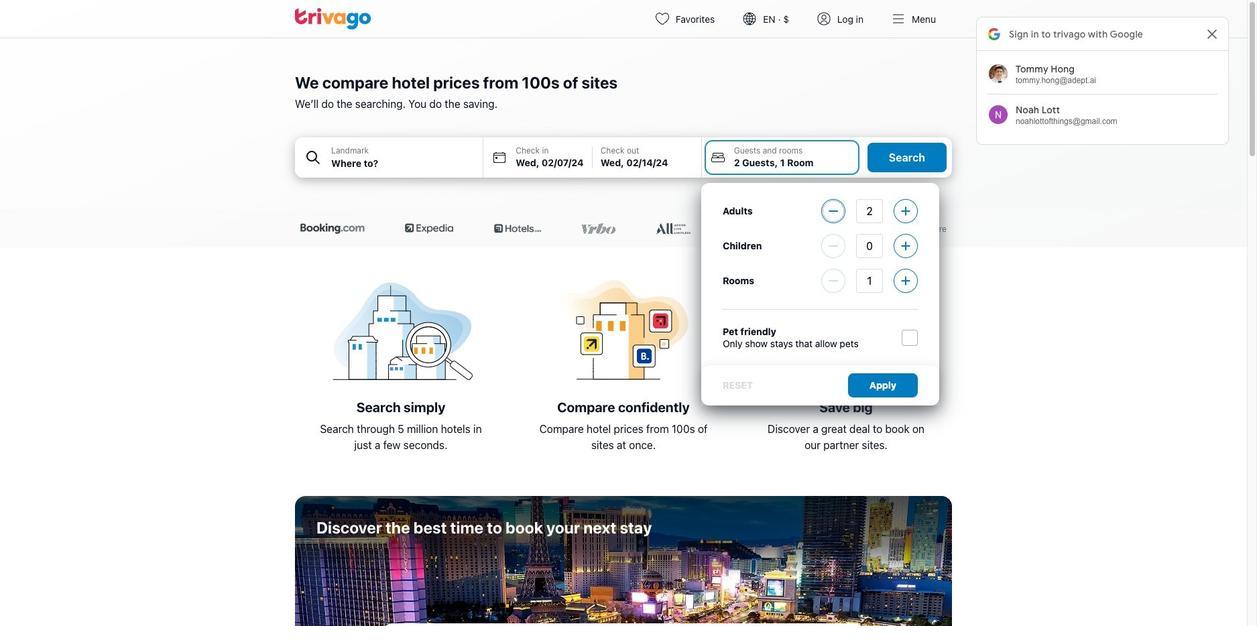 Task type: locate. For each thing, give the bounding box(es) containing it.
3 less image from the top
[[822, 270, 845, 292]]

accor image
[[656, 223, 691, 234]]

1 compare confidently image from the left
[[311, 274, 492, 388]]

2 more image from the top
[[895, 270, 918, 292]]

0 horizontal spatial compare confidently image
[[311, 274, 492, 388]]

None number field
[[856, 199, 883, 223], [856, 234, 883, 258], [856, 269, 883, 293], [856, 199, 883, 223], [856, 234, 883, 258], [856, 269, 883, 293]]

more image
[[895, 200, 918, 223], [895, 270, 918, 292]]

1 vertical spatial more image
[[895, 270, 918, 292]]

more image for 1st less icon from the top
[[895, 200, 918, 223]]

None field
[[295, 137, 483, 178]]

0 vertical spatial more image
[[895, 200, 918, 223]]

2 vertical spatial less image
[[822, 270, 845, 292]]

less image
[[822, 200, 845, 223], [822, 235, 845, 258], [822, 270, 845, 292]]

0 vertical spatial less image
[[822, 200, 845, 223]]

expedia image
[[405, 223, 454, 234]]

more image up more image
[[895, 200, 918, 223]]

1 more image from the top
[[895, 200, 918, 223]]

booking.com image
[[300, 223, 365, 234]]

1 horizontal spatial compare confidently image
[[533, 274, 714, 388]]

priceline image
[[817, 223, 862, 234]]

2 less image from the top
[[822, 235, 845, 258]]

1 vertical spatial less image
[[822, 235, 845, 258]]

vrbo image
[[582, 223, 616, 234]]

more image down more image
[[895, 270, 918, 292]]

None checkbox
[[902, 330, 918, 346]]

compare confidently image
[[311, 274, 492, 388], [533, 274, 714, 388]]

2 compare confidently image from the left
[[533, 274, 714, 388]]



Task type: vqa. For each thing, say whether or not it's contained in the screenshot.
Expedia image
yes



Task type: describe. For each thing, give the bounding box(es) containing it.
more image
[[895, 235, 918, 258]]

more image for first less icon from the bottom of the page
[[895, 270, 918, 292]]

1 less image from the top
[[822, 200, 845, 223]]

hotels.com image
[[494, 223, 541, 234]]

Where to? search field
[[331, 156, 475, 170]]

save big image
[[756, 274, 937, 388]]



